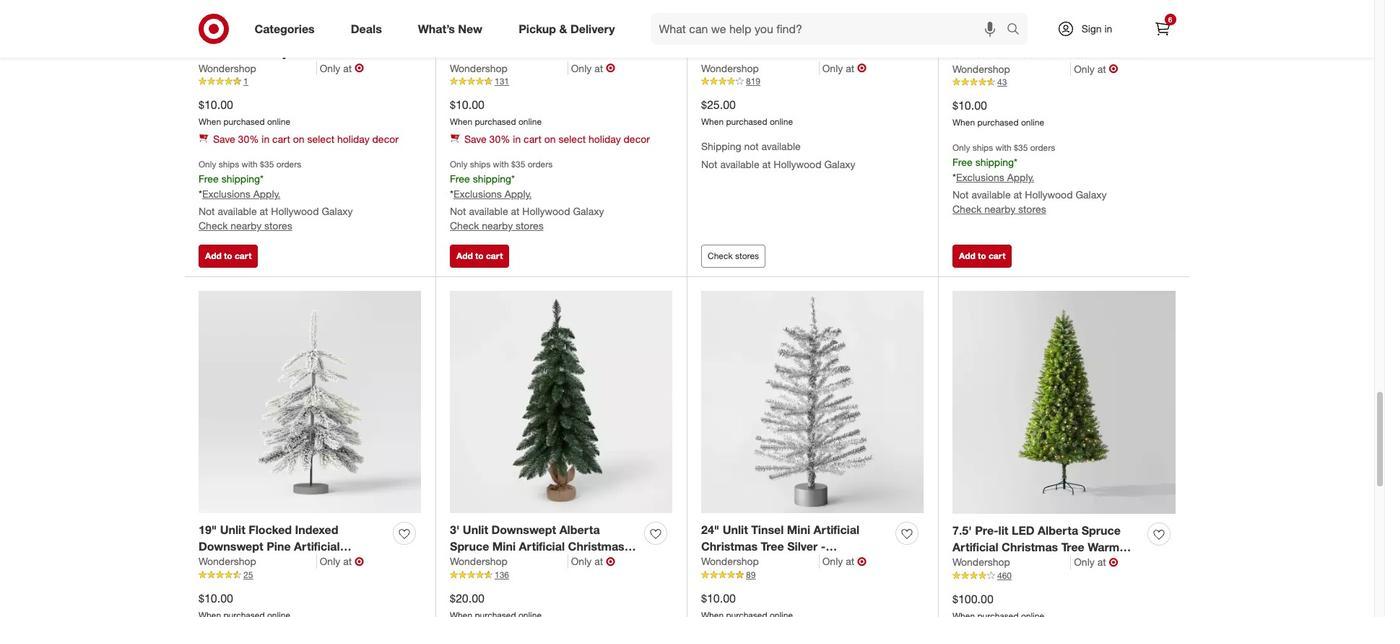 Task type: locate. For each thing, give the bounding box(es) containing it.
- right round
[[381, 556, 386, 570]]

- down the pickup & delivery link
[[571, 45, 575, 60]]

apply. for pot
[[1007, 171, 1034, 184]]

not inside shipping not available not available at hollywood galaxy
[[701, 158, 718, 171]]

downswept up burlap
[[491, 523, 556, 537]]

indexed right 21"
[[974, 29, 1017, 44]]

artificial inside the 24" unlit tinsel mini artificial christmas tree silver - wondershop™
[[814, 523, 860, 537]]

when inside $25.00 when purchased online
[[701, 117, 724, 127]]

wondershop link up 25
[[199, 555, 317, 569]]

add for 25" fabric fish with colorful pockets 'meowy christmas' hanging advent calendar white - wondershop™
[[205, 250, 222, 261]]

wondershop™ inside the 21" indexed balsam fir artificial christmas tree with black plastic pot - wondershop™
[[982, 62, 1058, 77]]

spruce up clear
[[798, 29, 838, 43]]

- inside the 24" unlit tinsel mini artificial christmas tree silver - wondershop™
[[821, 539, 826, 554]]

0 horizontal spatial add
[[205, 250, 222, 261]]

what's
[[418, 21, 455, 36]]

pre- up the $25.00 on the top of page
[[714, 29, 738, 43]]

2 add from the left
[[456, 250, 473, 261]]

shipping
[[701, 140, 741, 153]]

0 horizontal spatial spruce
[[450, 539, 489, 554]]

1 horizontal spatial save
[[464, 133, 487, 145]]

$20.00
[[450, 591, 485, 606]]

base right burlap
[[543, 556, 570, 570]]

- inside 7.5' pre-lit led alberta spruce artificial christmas tree warm white lights - wondershop™
[[1025, 556, 1029, 571]]

¬ for 24" unlit tinsel mini artificial christmas tree silver - wondershop™
[[857, 555, 867, 569]]

1 to from the left
[[224, 250, 232, 261]]

on down 131 link
[[544, 133, 556, 145]]

2 horizontal spatial free
[[953, 156, 973, 169]]

ships for pot
[[973, 143, 993, 153]]

0 horizontal spatial select
[[307, 133, 334, 145]]

3 add to cart from the left
[[959, 250, 1006, 261]]

holiday down 1 link
[[337, 133, 370, 145]]

available for 24" unlit tinsel mini artificial christmas tree white - wondershop™
[[469, 205, 508, 218]]

only for 19" unlit flocked indexed downswept pine artificial christmas tree with round base - wondershop™
[[320, 556, 340, 568]]

2 horizontal spatial apply.
[[1007, 171, 1034, 184]]

purchased up not at right top
[[726, 117, 767, 127]]

3 to from the left
[[978, 250, 986, 261]]

6
[[1168, 15, 1172, 24]]

wondershop up "131"
[[450, 62, 508, 74]]

save 30% in cart on select holiday decor down 1 link
[[213, 133, 399, 145]]

1 horizontal spatial shipping
[[473, 173, 511, 185]]

only at ¬ for 19" unlit flocked indexed downswept pine artificial christmas tree with round base - wondershop™
[[320, 555, 364, 569]]

lights
[[701, 62, 735, 76], [987, 556, 1021, 571]]

wondershop link up "131"
[[450, 61, 568, 75]]

ships for calendar
[[219, 159, 239, 170]]

base for round
[[351, 556, 378, 570]]

lights down lit
[[987, 556, 1021, 571]]

1 save 30% in cart on select holiday decor from the left
[[213, 133, 399, 145]]

1 horizontal spatial apply.
[[505, 188, 532, 200]]

0 horizontal spatial indexed
[[295, 523, 338, 537]]

wondershop link for 25" fabric fish with colorful pockets 'meowy christmas' hanging advent calendar white - wondershop™
[[199, 61, 317, 75]]

purchased inside $25.00 when purchased online
[[726, 117, 767, 127]]

21" indexed balsam fir artificial christmas tree with black plastic pot - wondershop™
[[953, 29, 1136, 77]]

1
[[243, 76, 248, 87]]

stores
[[1018, 203, 1046, 215], [264, 220, 292, 232], [516, 220, 544, 232], [735, 250, 759, 261]]

check nearby stores button for pot
[[953, 202, 1046, 217]]

wondershop link up 819
[[701, 61, 820, 75]]

- right '460'
[[1025, 556, 1029, 571]]

19"
[[199, 523, 217, 537]]

alberta right lit
[[755, 29, 795, 43]]

1 vertical spatial downswept
[[199, 539, 263, 554]]

1 horizontal spatial to
[[475, 250, 484, 261]]

- inside 24" unlit tinsel mini artificial christmas tree white - wondershop™
[[571, 45, 575, 60]]

3' pre-lit alberta spruce mini artificial christmas tree clear lights - wondershop™ image
[[701, 0, 924, 20], [701, 0, 924, 20]]

alberta right led
[[1038, 523, 1078, 538]]

only at ¬ for 21" indexed balsam fir artificial christmas tree with black plastic pot - wondershop™
[[1074, 62, 1119, 76]]

1 horizontal spatial spruce
[[798, 29, 838, 43]]

wondershop
[[199, 62, 256, 74], [450, 62, 508, 74], [701, 62, 759, 74], [953, 62, 1010, 75], [199, 556, 256, 568], [450, 556, 508, 568], [701, 556, 759, 568], [953, 556, 1010, 569]]

white
[[536, 45, 567, 60], [342, 62, 374, 76], [953, 556, 984, 571]]

1 add to cart button from the left
[[199, 245, 258, 268]]

mini inside 3' unlit downswept alberta spruce mini artificial christmas tree with burlap base - wondershop™
[[492, 539, 516, 554]]

base inside 19" unlit flocked indexed downswept pine artificial christmas tree with round base - wondershop™
[[351, 556, 378, 570]]

2 on from the left
[[544, 133, 556, 145]]

purchased down "131"
[[475, 117, 516, 127]]

indexed up round
[[295, 523, 338, 537]]

only
[[320, 62, 340, 74], [571, 62, 592, 74], [822, 62, 843, 74], [1074, 62, 1095, 75], [953, 143, 970, 153], [199, 159, 216, 170], [450, 159, 468, 170], [320, 556, 340, 568], [571, 556, 592, 568], [822, 556, 843, 568], [1074, 556, 1095, 569]]

unlit
[[471, 29, 497, 43], [220, 523, 245, 537], [463, 523, 488, 537], [723, 523, 748, 537]]

¬ for 21" indexed balsam fir artificial christmas tree with black plastic pot - wondershop™
[[1109, 62, 1119, 76]]

2 horizontal spatial nearby
[[985, 203, 1016, 215]]

25" fabric fish with colorful pockets 'meowy christmas' hanging advent calendar white - wondershop™ link
[[199, 28, 387, 93]]

cart for 21" indexed balsam fir artificial christmas tree with black plastic pot - wondershop™
[[989, 250, 1006, 261]]

0 horizontal spatial 3'
[[450, 523, 460, 537]]

$10.00 when purchased online down 43
[[953, 98, 1044, 128]]

white down &
[[536, 45, 567, 60]]

christmas up 136 link at the bottom of the page
[[568, 539, 625, 554]]

$35
[[1014, 143, 1028, 153], [260, 159, 274, 170], [511, 159, 525, 170]]

christmas down 19"
[[199, 556, 255, 570]]

1 vertical spatial 24"
[[701, 523, 720, 537]]

0 horizontal spatial free
[[199, 173, 219, 185]]

mini up silver
[[787, 523, 810, 537]]

tinsel inside 24" unlit tinsel mini artificial christmas tree white - wondershop™
[[500, 29, 533, 43]]

in for 25" fabric fish with colorful pockets 'meowy christmas' hanging advent calendar white - wondershop™
[[262, 133, 270, 145]]

wondershop™ inside 3' unlit downswept alberta spruce mini artificial christmas tree with burlap base - wondershop™
[[450, 572, 526, 587]]

1 vertical spatial pre-
[[975, 523, 999, 538]]

2 horizontal spatial add to cart button
[[953, 245, 1012, 268]]

unlit up '89'
[[723, 523, 748, 537]]

unlit inside 3' unlit downswept alberta spruce mini artificial christmas tree with burlap base - wondershop™
[[463, 523, 488, 537]]

0 horizontal spatial on
[[293, 133, 305, 145]]

¬ for 19" unlit flocked indexed downswept pine artificial christmas tree with round base - wondershop™
[[355, 555, 364, 569]]

24" inside the 24" unlit tinsel mini artificial christmas tree silver - wondershop™
[[701, 523, 720, 537]]

0 horizontal spatial base
[[351, 556, 378, 570]]

136 link
[[450, 569, 672, 582]]

orders
[[1030, 143, 1055, 153], [276, 159, 301, 170], [528, 159, 553, 170]]

add to cart for 24" unlit tinsel mini artificial christmas tree white - wondershop™
[[456, 250, 503, 261]]

shipping
[[976, 156, 1014, 169], [221, 173, 260, 185], [473, 173, 511, 185]]

2 horizontal spatial add to cart
[[959, 250, 1006, 261]]

2 save 30% in cart on select holiday decor from the left
[[464, 133, 650, 145]]

check nearby stores button
[[953, 202, 1046, 217], [199, 219, 292, 233], [450, 219, 544, 233]]

wondershop up '89'
[[701, 556, 759, 568]]

1 horizontal spatial check nearby stores button
[[450, 219, 544, 233]]

add to cart for 25" fabric fish with colorful pockets 'meowy christmas' hanging advent calendar white - wondershop™
[[205, 250, 252, 261]]

1 horizontal spatial 24"
[[701, 523, 720, 537]]

on for advent
[[293, 133, 305, 145]]

save
[[213, 133, 235, 145], [464, 133, 487, 145]]

0 horizontal spatial check nearby stores button
[[199, 219, 292, 233]]

3' pre-lit alberta spruce mini artificial christmas tree clear lights - wondershop™
[[701, 29, 866, 76]]

0 horizontal spatial nearby
[[231, 220, 262, 232]]

1 holiday from the left
[[337, 133, 370, 145]]

0 vertical spatial pre-
[[714, 29, 738, 43]]

1 vertical spatial 3'
[[450, 523, 460, 537]]

1 save from the left
[[213, 133, 235, 145]]

hollywood
[[774, 158, 822, 171], [1025, 189, 1073, 201], [271, 205, 319, 218], [522, 205, 570, 218]]

artificial inside the 21" indexed balsam fir artificial christmas tree with black plastic pot - wondershop™
[[1082, 29, 1128, 44]]

christmas inside 24" unlit tinsel mini artificial christmas tree white - wondershop™
[[450, 45, 506, 60]]

select down 1 link
[[307, 133, 334, 145]]

3' unlit downswept alberta spruce mini artificial christmas tree with burlap base - wondershop™ link
[[450, 522, 638, 587]]

0 horizontal spatial tinsel
[[500, 29, 533, 43]]

2 horizontal spatial exclusions
[[956, 171, 1005, 184]]

check for 21" indexed balsam fir artificial christmas tree with black plastic pot - wondershop™
[[953, 203, 982, 215]]

stores for wondershop™
[[516, 220, 544, 232]]

0 vertical spatial spruce
[[798, 29, 838, 43]]

wondershop up '460'
[[953, 556, 1010, 569]]

purchased down 1 in the top left of the page
[[224, 117, 265, 127]]

2 horizontal spatial spruce
[[1082, 523, 1121, 538]]

hollywood for 25" fabric fish with colorful pockets 'meowy christmas' hanging advent calendar white - wondershop™
[[271, 205, 319, 218]]

1 horizontal spatial add to cart
[[456, 250, 503, 261]]

2 decor from the left
[[624, 133, 650, 145]]

burlap
[[503, 556, 539, 570]]

$10.00 when purchased online down 1 in the top left of the page
[[199, 97, 290, 127]]

21" indexed balsam fir artificial christmas tree with black plastic pot - wondershop™ image
[[953, 0, 1176, 20], [953, 0, 1176, 20]]

christmas inside 3' pre-lit alberta spruce mini artificial christmas tree clear lights - wondershop™
[[750, 45, 807, 60]]

white down 7.5'
[[953, 556, 984, 571]]

colorful
[[310, 29, 354, 43]]

pre- inside 3' pre-lit alberta spruce mini artificial christmas tree clear lights - wondershop™
[[714, 29, 738, 43]]

lights up the $25.00 on the top of page
[[701, 62, 735, 76]]

mini inside 24" unlit tinsel mini artificial christmas tree white - wondershop™
[[536, 29, 559, 43]]

alberta inside 7.5' pre-lit led alberta spruce artificial christmas tree warm white lights - wondershop™
[[1038, 523, 1078, 538]]

wondershop up 43
[[953, 62, 1010, 75]]

3' unlit downswept alberta spruce mini artificial christmas tree with burlap base - wondershop™ image
[[450, 291, 672, 514], [450, 291, 672, 514]]

spruce inside 3' unlit downswept alberta spruce mini artificial christmas tree with burlap base - wondershop™
[[450, 539, 489, 554]]

- right silver
[[821, 539, 826, 554]]

wondershop link for 24" unlit tinsel mini artificial christmas tree white - wondershop™
[[450, 61, 568, 75]]

0 horizontal spatial in
[[262, 133, 270, 145]]

3 add from the left
[[959, 250, 976, 261]]

available
[[762, 140, 801, 153], [720, 158, 760, 171], [972, 189, 1011, 201], [218, 205, 257, 218], [469, 205, 508, 218]]

2 horizontal spatial alberta
[[1038, 523, 1078, 538]]

pre- for lit
[[714, 29, 738, 43]]

select for 24" unlit tinsel mini artificial christmas tree white - wondershop™
[[559, 133, 586, 145]]

24" unlit tinsel mini artificial christmas tree silver - wondershop™ link
[[701, 522, 890, 570]]

pre- right 7.5'
[[975, 523, 999, 538]]

christmas up pot
[[953, 46, 1009, 60]]

7.5' pre-lit led alberta spruce artificial christmas tree warm white lights - wondershop™ image
[[953, 291, 1176, 514], [953, 291, 1176, 514]]

alberta inside 3' unlit downswept alberta spruce mini artificial christmas tree with burlap base - wondershop™
[[559, 523, 600, 537]]

lights inside 7.5' pre-lit led alberta spruce artificial christmas tree warm white lights - wondershop™
[[987, 556, 1021, 571]]

christmas down lit
[[750, 45, 807, 60]]

30% for wondershop™
[[489, 133, 510, 145]]

when
[[199, 117, 221, 127], [450, 117, 472, 127], [701, 117, 724, 127], [953, 117, 975, 128]]

1 decor from the left
[[372, 133, 399, 145]]

spruce up warm
[[1082, 523, 1121, 538]]

galaxy for 21" indexed balsam fir artificial christmas tree with black plastic pot - wondershop™
[[1076, 189, 1107, 201]]

- inside the 21" indexed balsam fir artificial christmas tree with black plastic pot - wondershop™
[[974, 62, 979, 77]]

spruce up $20.00 in the bottom of the page
[[450, 539, 489, 554]]

1 vertical spatial indexed
[[295, 523, 338, 537]]

1 horizontal spatial base
[[543, 556, 570, 570]]

downswept inside 3' unlit downswept alberta spruce mini artificial christmas tree with burlap base - wondershop™
[[491, 523, 556, 537]]

0 horizontal spatial white
[[342, 62, 374, 76]]

check for 24" unlit tinsel mini artificial christmas tree white - wondershop™
[[450, 220, 479, 232]]

with inside 19" unlit flocked indexed downswept pine artificial christmas tree with round base - wondershop™
[[285, 556, 308, 570]]

2 horizontal spatial $35
[[1014, 143, 1028, 153]]

pine
[[267, 539, 291, 554]]

spruce
[[798, 29, 838, 43], [1082, 523, 1121, 538], [450, 539, 489, 554]]

only ships with $35 orders free shipping * * exclusions apply. not available at hollywood galaxy check nearby stores for calendar
[[199, 159, 353, 232]]

$10.00 when purchased online down "131"
[[450, 97, 542, 127]]

¬ for 3' unlit downswept alberta spruce mini artificial christmas tree with burlap base - wondershop™
[[606, 555, 615, 569]]

unlit up $20.00 in the bottom of the page
[[463, 523, 488, 537]]

1 horizontal spatial exclusions apply. link
[[454, 188, 532, 200]]

0 horizontal spatial $10.00 when purchased online
[[199, 97, 290, 127]]

online down 131 link
[[519, 117, 542, 127]]

2 horizontal spatial shipping
[[976, 156, 1014, 169]]

$10.00 when purchased online for wondershop™
[[450, 97, 542, 127]]

2 add to cart button from the left
[[450, 245, 509, 268]]

save 30% in cart on select holiday decor
[[213, 133, 399, 145], [464, 133, 650, 145]]

wondershop link for 3' pre-lit alberta spruce mini artificial christmas tree clear lights - wondershop™
[[701, 61, 820, 75]]

indexed inside the 21" indexed balsam fir artificial christmas tree with black plastic pot - wondershop™
[[974, 29, 1017, 44]]

tree down pine
[[258, 556, 281, 570]]

christmas
[[450, 45, 506, 60], [750, 45, 807, 60], [953, 46, 1009, 60], [568, 539, 625, 554], [701, 539, 758, 554], [1002, 540, 1058, 554], [199, 556, 255, 570]]

1 vertical spatial lights
[[987, 556, 1021, 571]]

2 holiday from the left
[[589, 133, 621, 145]]

24"
[[450, 29, 468, 43], [701, 523, 720, 537]]

2 vertical spatial white
[[953, 556, 984, 571]]

0 horizontal spatial save 30% in cart on select holiday decor
[[213, 133, 399, 145]]

pickup & delivery
[[519, 21, 615, 36]]

0 vertical spatial white
[[536, 45, 567, 60]]

christmas down new
[[450, 45, 506, 60]]

cart for 24" unlit tinsel mini artificial christmas tree white - wondershop™
[[486, 250, 503, 261]]

1 horizontal spatial on
[[544, 133, 556, 145]]

spruce inside 3' pre-lit alberta spruce mini artificial christmas tree clear lights - wondershop™
[[798, 29, 838, 43]]

0 vertical spatial 3'
[[701, 29, 711, 43]]

tinsel up '89'
[[751, 523, 784, 537]]

0 vertical spatial downswept
[[491, 523, 556, 537]]

30% down "131"
[[489, 133, 510, 145]]

1 horizontal spatial decor
[[624, 133, 650, 145]]

-
[[571, 45, 575, 60], [377, 62, 381, 76], [739, 62, 743, 76], [974, 62, 979, 77], [821, 539, 826, 554], [381, 556, 386, 570], [573, 556, 578, 570], [1025, 556, 1029, 571]]

indexed
[[974, 29, 1017, 44], [295, 523, 338, 537]]

2 horizontal spatial white
[[953, 556, 984, 571]]

2 add to cart from the left
[[456, 250, 503, 261]]

wondershop up 819
[[701, 62, 759, 74]]

mini inside 3' pre-lit alberta spruce mini artificial christmas tree clear lights - wondershop™
[[841, 29, 864, 43]]

base right round
[[351, 556, 378, 570]]

25" fabric fish with colorful pockets 'meowy christmas' hanging advent calendar white - wondershop™ image
[[199, 0, 421, 20], [199, 0, 421, 20]]

nearby
[[985, 203, 1016, 215], [231, 220, 262, 232], [482, 220, 513, 232]]

3' inside 3' pre-lit alberta spruce mini artificial christmas tree clear lights - wondershop™
[[701, 29, 711, 43]]

- down deals link
[[377, 62, 381, 76]]

wondershop™ inside 3' pre-lit alberta spruce mini artificial christmas tree clear lights - wondershop™
[[746, 62, 822, 76]]

base inside 3' unlit downswept alberta spruce mini artificial christmas tree with burlap base - wondershop™
[[543, 556, 570, 570]]

1 horizontal spatial select
[[559, 133, 586, 145]]

free for calendar
[[199, 173, 219, 185]]

deals link
[[339, 13, 400, 45]]

base
[[351, 556, 378, 570], [543, 556, 570, 570]]

spruce for 3' unlit downswept alberta spruce mini artificial christmas tree with burlap base - wondershop™
[[450, 539, 489, 554]]

add for 21" indexed balsam fir artificial christmas tree with black plastic pot - wondershop™
[[959, 250, 976, 261]]

1 horizontal spatial add
[[456, 250, 473, 261]]

0 horizontal spatial ships
[[219, 159, 239, 170]]

available for 21" indexed balsam fir artificial christmas tree with black plastic pot - wondershop™
[[972, 189, 1011, 201]]

wondershop for 24" unlit tinsel mini artificial christmas tree white - wondershop™
[[450, 62, 508, 74]]

1 select from the left
[[307, 133, 334, 145]]

unlit inside 19" unlit flocked indexed downswept pine artificial christmas tree with round base - wondershop™
[[220, 523, 245, 537]]

1 horizontal spatial white
[[536, 45, 567, 60]]

1 base from the left
[[351, 556, 378, 570]]

wondershop link for 24" unlit tinsel mini artificial christmas tree silver - wondershop™
[[701, 555, 820, 569]]

wondershop link up '460'
[[953, 556, 1071, 570]]

2 to from the left
[[475, 250, 484, 261]]

search
[[1000, 23, 1035, 37]]

add to cart
[[205, 250, 252, 261], [456, 250, 503, 261], [959, 250, 1006, 261]]

wondershop down pockets
[[199, 62, 256, 74]]

mini up clear
[[841, 29, 864, 43]]

1 30% from the left
[[238, 133, 259, 145]]

2 horizontal spatial $10.00 when purchased online
[[953, 98, 1044, 128]]

wondershop link up 43
[[953, 62, 1071, 76]]

1 horizontal spatial only ships with $35 orders free shipping * * exclusions apply. not available at hollywood galaxy check nearby stores
[[450, 159, 604, 232]]

$10.00 when purchased online for advent
[[199, 97, 290, 127]]

wondershop up 25
[[199, 556, 256, 568]]

wondershop for 3' unlit downswept alberta spruce mini artificial christmas tree with burlap base - wondershop™
[[450, 556, 508, 568]]

tinsel right new
[[500, 29, 533, 43]]

purchased down 43
[[978, 117, 1019, 128]]

0 horizontal spatial exclusions apply. link
[[202, 188, 280, 200]]

artificial inside 19" unlit flocked indexed downswept pine artificial christmas tree with round base - wondershop™
[[294, 539, 340, 554]]

2 horizontal spatial exclusions apply. link
[[956, 171, 1034, 184]]

0 horizontal spatial add to cart button
[[199, 245, 258, 268]]

3' left lit
[[701, 29, 711, 43]]

0 horizontal spatial exclusions
[[202, 188, 251, 200]]

1 horizontal spatial lights
[[987, 556, 1021, 571]]

wondershop link up 1 in the top left of the page
[[199, 61, 317, 75]]

hollywood for 24" unlit tinsel mini artificial christmas tree white - wondershop™
[[522, 205, 570, 218]]

$35 for calendar
[[260, 159, 274, 170]]

2 vertical spatial spruce
[[450, 539, 489, 554]]

unlit inside 24" unlit tinsel mini artificial christmas tree white - wondershop™
[[471, 29, 497, 43]]

online up shipping not available not available at hollywood galaxy
[[770, 117, 793, 127]]

tree down balsam
[[1012, 46, 1036, 60]]

0 vertical spatial lights
[[701, 62, 735, 76]]

tree down what can we help you find? suggestions appear below search box
[[810, 45, 833, 60]]

0 horizontal spatial orders
[[276, 159, 301, 170]]

1 horizontal spatial holiday
[[589, 133, 621, 145]]

2 save from the left
[[464, 133, 487, 145]]

0 horizontal spatial alberta
[[559, 523, 600, 537]]

downswept
[[491, 523, 556, 537], [199, 539, 263, 554]]

decor
[[372, 133, 399, 145], [624, 133, 650, 145]]

alberta
[[755, 29, 795, 43], [559, 523, 600, 537], [1038, 523, 1078, 538]]

on down 1 link
[[293, 133, 305, 145]]

3 add to cart button from the left
[[953, 245, 1012, 268]]

wondershop link up 136
[[450, 555, 568, 569]]

mini up burlap
[[492, 539, 516, 554]]

0 vertical spatial tinsel
[[500, 29, 533, 43]]

decor for 25" fabric fish with colorful pockets 'meowy christmas' hanging advent calendar white - wondershop™
[[372, 133, 399, 145]]

$25.00 when purchased online
[[701, 97, 793, 127]]

0 horizontal spatial lights
[[701, 62, 735, 76]]

indexed inside 19" unlit flocked indexed downswept pine artificial christmas tree with round base - wondershop™
[[295, 523, 338, 537]]

1 horizontal spatial indexed
[[974, 29, 1017, 44]]

3' inside 3' unlit downswept alberta spruce mini artificial christmas tree with burlap base - wondershop™
[[450, 523, 460, 537]]

0 horizontal spatial save
[[213, 133, 235, 145]]

holiday down 131 link
[[589, 133, 621, 145]]

2 horizontal spatial orders
[[1030, 143, 1055, 153]]

0 horizontal spatial pre-
[[714, 29, 738, 43]]

2 base from the left
[[543, 556, 570, 570]]

7.5' pre-lit led alberta spruce artificial christmas tree warm white lights - wondershop™
[[953, 523, 1121, 571]]

wondershop link for 19" unlit flocked indexed downswept pine artificial christmas tree with round base - wondershop™
[[199, 555, 317, 569]]

pre- inside 7.5' pre-lit led alberta spruce artificial christmas tree warm white lights - wondershop™
[[975, 523, 999, 538]]

24" unlit tinsel mini artificial christmas tree white - wondershop™ image
[[450, 0, 672, 20], [450, 0, 672, 20]]

free
[[953, 156, 973, 169], [199, 173, 219, 185], [450, 173, 470, 185]]

artificial inside 3' unlit downswept alberta spruce mini artificial christmas tree with burlap base - wondershop™
[[519, 539, 565, 554]]

0 horizontal spatial holiday
[[337, 133, 370, 145]]

exclusions apply. link
[[956, 171, 1034, 184], [202, 188, 280, 200], [454, 188, 532, 200]]

downswept down 19"
[[199, 539, 263, 554]]

1 horizontal spatial add to cart button
[[450, 245, 509, 268]]

in
[[1105, 22, 1113, 35], [262, 133, 270, 145], [513, 133, 521, 145]]

unlit right 19"
[[220, 523, 245, 537]]

- inside 25" fabric fish with colorful pockets 'meowy christmas' hanging advent calendar white - wondershop™
[[377, 62, 381, 76]]

tree down the pickup
[[510, 45, 533, 60]]

0 vertical spatial indexed
[[974, 29, 1017, 44]]

0 horizontal spatial decor
[[372, 133, 399, 145]]

1 on from the left
[[293, 133, 305, 145]]

wondershop for 25" fabric fish with colorful pockets 'meowy christmas' hanging advent calendar white - wondershop™
[[199, 62, 256, 74]]

1 horizontal spatial alberta
[[755, 29, 795, 43]]

1 horizontal spatial downswept
[[491, 523, 556, 537]]

not
[[701, 158, 718, 171], [953, 189, 969, 201], [199, 205, 215, 218], [450, 205, 466, 218]]

tree up $20.00 in the bottom of the page
[[450, 556, 473, 570]]

25 link
[[199, 569, 421, 582]]

- right burlap
[[573, 556, 578, 570]]

- right pot
[[974, 62, 979, 77]]

unlit inside the 24" unlit tinsel mini artificial christmas tree silver - wondershop™
[[723, 523, 748, 537]]

wondershop link up '89'
[[701, 555, 820, 569]]

exclusions for calendar
[[202, 188, 251, 200]]

*
[[1014, 156, 1018, 169], [953, 171, 956, 184], [260, 173, 264, 185], [511, 173, 515, 185], [199, 188, 202, 200], [450, 188, 454, 200]]

2 horizontal spatial check nearby stores button
[[953, 202, 1046, 217]]

christmas down led
[[1002, 540, 1058, 554]]

24" for 24" unlit tinsel mini artificial christmas tree silver - wondershop™
[[701, 523, 720, 537]]

unlit right what's
[[471, 29, 497, 43]]

24" unlit tinsel mini artificial christmas tree silver - wondershop™ image
[[701, 291, 924, 514], [701, 291, 924, 514]]

on
[[293, 133, 305, 145], [544, 133, 556, 145]]

select down 131 link
[[559, 133, 586, 145]]

19" unlit flocked indexed downswept pine artificial christmas tree with round base - wondershop™ image
[[199, 291, 421, 514], [199, 291, 421, 514]]

25" fabric fish with colorful pockets 'meowy christmas' hanging advent calendar white - wondershop™
[[199, 29, 381, 93]]

0 horizontal spatial add to cart
[[205, 250, 252, 261]]

stores for advent
[[264, 220, 292, 232]]

What can we help you find? suggestions appear below search field
[[650, 13, 1010, 45]]

24" unlit tinsel mini artificial christmas tree white - wondershop™ link
[[450, 28, 638, 76]]

not for 21" indexed balsam fir artificial christmas tree with black plastic pot - wondershop™
[[953, 189, 969, 201]]

categories
[[255, 21, 315, 36]]

only ships with $35 orders free shipping * * exclusions apply. not available at hollywood galaxy check nearby stores for pot
[[953, 143, 1107, 215]]

30% down 1 in the top left of the page
[[238, 133, 259, 145]]

24" for 24" unlit tinsel mini artificial christmas tree white - wondershop™
[[450, 29, 468, 43]]

0 horizontal spatial only ships with $35 orders free shipping * * exclusions apply. not available at hollywood galaxy check nearby stores
[[199, 159, 353, 232]]

exclusions
[[956, 171, 1005, 184], [202, 188, 251, 200], [454, 188, 502, 200]]

to for 24" unlit tinsel mini artificial christmas tree white - wondershop™
[[475, 250, 484, 261]]

1 vertical spatial white
[[342, 62, 374, 76]]

2 horizontal spatial ships
[[973, 143, 993, 153]]

1 horizontal spatial nearby
[[482, 220, 513, 232]]

christmas up '89'
[[701, 539, 758, 554]]

check for 25" fabric fish with colorful pockets 'meowy christmas' hanging advent calendar white - wondershop™
[[199, 220, 228, 232]]

2 horizontal spatial only ships with $35 orders free shipping * * exclusions apply. not available at hollywood galaxy check nearby stores
[[953, 143, 1107, 215]]

save 30% in cart on select holiday decor down 131 link
[[464, 133, 650, 145]]

1 add from the left
[[205, 250, 222, 261]]

add for 24" unlit tinsel mini artificial christmas tree white - wondershop™
[[456, 250, 473, 261]]

2 30% from the left
[[489, 133, 510, 145]]

- left 819
[[739, 62, 743, 76]]

add
[[205, 250, 222, 261], [456, 250, 473, 261], [959, 250, 976, 261]]

0 horizontal spatial to
[[224, 250, 232, 261]]

pockets
[[199, 45, 243, 60]]

3' up $20.00 in the bottom of the page
[[450, 523, 460, 537]]

to
[[224, 250, 232, 261], [475, 250, 484, 261], [978, 250, 986, 261]]

1 horizontal spatial tinsel
[[751, 523, 784, 537]]

save 30% in cart on select holiday decor for wondershop™
[[464, 133, 650, 145]]

wondershop link for 21" indexed balsam fir artificial christmas tree with black plastic pot - wondershop™
[[953, 62, 1071, 76]]

sign in
[[1082, 22, 1113, 35]]

24" inside 24" unlit tinsel mini artificial christmas tree white - wondershop™
[[450, 29, 468, 43]]

wondershop™ inside 24" unlit tinsel mini artificial christmas tree white - wondershop™
[[450, 62, 526, 76]]

1 horizontal spatial 30%
[[489, 133, 510, 145]]

1 add to cart from the left
[[205, 250, 252, 261]]

only at ¬ for 24" unlit tinsel mini artificial christmas tree silver - wondershop™
[[822, 555, 867, 569]]

exclusions apply. link for calendar
[[202, 188, 280, 200]]

online down 1 link
[[267, 117, 290, 127]]

only for 7.5' pre-lit led alberta spruce artificial christmas tree warm white lights - wondershop™
[[1074, 556, 1095, 569]]

1 vertical spatial tinsel
[[751, 523, 784, 537]]

tree inside 24" unlit tinsel mini artificial christmas tree white - wondershop™
[[510, 45, 533, 60]]

1 horizontal spatial pre-
[[975, 523, 999, 538]]

1 vertical spatial spruce
[[1082, 523, 1121, 538]]

tree inside 3' unlit downswept alberta spruce mini artificial christmas tree with burlap base - wondershop™
[[450, 556, 473, 570]]

$25.00
[[701, 97, 736, 112]]

2 horizontal spatial add
[[959, 250, 976, 261]]

tree left silver
[[761, 539, 784, 554]]

wondershop™
[[450, 62, 526, 76], [746, 62, 822, 76], [982, 62, 1058, 77], [199, 78, 274, 93], [701, 556, 777, 570], [1032, 556, 1108, 571], [199, 572, 274, 587], [450, 572, 526, 587]]

add to cart button for 21" indexed balsam fir artificial christmas tree with black plastic pot - wondershop™
[[953, 245, 1012, 268]]

mini left &
[[536, 29, 559, 43]]

alberta up 136 link at the bottom of the page
[[559, 523, 600, 537]]

galaxy inside shipping not available not available at hollywood galaxy
[[824, 158, 856, 171]]

$100.00
[[953, 592, 994, 606]]

downswept inside 19" unlit flocked indexed downswept pine artificial christmas tree with round base - wondershop™
[[199, 539, 263, 554]]

tinsel inside the 24" unlit tinsel mini artificial christmas tree silver - wondershop™
[[751, 523, 784, 537]]

2 horizontal spatial to
[[978, 250, 986, 261]]

1 horizontal spatial $10.00 when purchased online
[[450, 97, 542, 127]]

3' for 3' unlit downswept alberta spruce mini artificial christmas tree with burlap base - wondershop™
[[450, 523, 460, 537]]

white inside 25" fabric fish with colorful pockets 'meowy christmas' hanging advent calendar white - wondershop™
[[342, 62, 374, 76]]

only at ¬
[[320, 61, 364, 75], [571, 61, 615, 75], [822, 61, 867, 75], [1074, 62, 1119, 76], [320, 555, 364, 569], [571, 555, 615, 569], [822, 555, 867, 569], [1074, 556, 1119, 570]]

white down christmas'
[[342, 62, 374, 76]]

tree up the "460" link
[[1061, 540, 1085, 554]]

led
[[1012, 523, 1035, 538]]

wondershop up 136
[[450, 556, 508, 568]]

2 select from the left
[[559, 133, 586, 145]]

alberta inside 3' pre-lit alberta spruce mini artificial christmas tree clear lights - wondershop™
[[755, 29, 795, 43]]

1 horizontal spatial save 30% in cart on select holiday decor
[[464, 133, 650, 145]]

0 horizontal spatial apply.
[[253, 188, 280, 200]]



Task type: describe. For each thing, give the bounding box(es) containing it.
free for pot
[[953, 156, 973, 169]]

flocked
[[249, 523, 292, 537]]

30% for advent
[[238, 133, 259, 145]]

¬ for 7.5' pre-lit led alberta spruce artificial christmas tree warm white lights - wondershop™
[[1109, 556, 1119, 570]]

wondershop link for 3' unlit downswept alberta spruce mini artificial christmas tree with burlap base - wondershop™
[[450, 555, 568, 569]]

check stores
[[708, 250, 759, 261]]

tree inside 19" unlit flocked indexed downswept pine artificial christmas tree with round base - wondershop™
[[258, 556, 281, 570]]

pickup & delivery link
[[506, 13, 633, 45]]

tree inside 3' pre-lit alberta spruce mini artificial christmas tree clear lights - wondershop™
[[810, 45, 833, 60]]

89
[[746, 570, 756, 581]]

3' for 3' pre-lit alberta spruce mini artificial christmas tree clear lights - wondershop™
[[701, 29, 711, 43]]

3' pre-lit alberta spruce mini artificial christmas tree clear lights - wondershop™ link
[[701, 28, 890, 76]]

add to cart for 21" indexed balsam fir artificial christmas tree with black plastic pot - wondershop™
[[959, 250, 1006, 261]]

only for 25" fabric fish with colorful pockets 'meowy christmas' hanging advent calendar white - wondershop™
[[320, 62, 340, 74]]

hollywood for 21" indexed balsam fir artificial christmas tree with black plastic pot - wondershop™
[[1025, 189, 1073, 201]]

not
[[744, 140, 759, 153]]

christmas'
[[292, 45, 351, 60]]

shipping not available not available at hollywood galaxy
[[701, 140, 856, 171]]

wondershop for 19" unlit flocked indexed downswept pine artificial christmas tree with round base - wondershop™
[[199, 556, 256, 568]]

tree inside the 24" unlit tinsel mini artificial christmas tree silver - wondershop™
[[761, 539, 784, 554]]

unlit for 24" unlit tinsel mini artificial christmas tree white - wondershop™
[[471, 29, 497, 43]]

only at ¬ for 7.5' pre-lit led alberta spruce artificial christmas tree warm white lights - wondershop™
[[1074, 556, 1119, 570]]

7.5' pre-lit led alberta spruce artificial christmas tree warm white lights - wondershop™ link
[[953, 523, 1142, 571]]

460 link
[[953, 570, 1176, 583]]

round
[[311, 556, 347, 570]]

1 link
[[199, 75, 421, 88]]

online down 43 link
[[1021, 117, 1044, 128]]

43
[[997, 77, 1007, 88]]

1 horizontal spatial ships
[[470, 159, 491, 170]]

white inside 24" unlit tinsel mini artificial christmas tree white - wondershop™
[[536, 45, 567, 60]]

fir
[[1065, 29, 1079, 44]]

stores inside button
[[735, 250, 759, 261]]

delivery
[[571, 21, 615, 36]]

plastic
[[1099, 46, 1136, 60]]

only at ¬ for 25" fabric fish with colorful pockets 'meowy christmas' hanging advent calendar white - wondershop™
[[320, 61, 364, 75]]

warm
[[1088, 540, 1120, 554]]

not for 25" fabric fish with colorful pockets 'meowy christmas' hanging advent calendar white - wondershop™
[[199, 205, 215, 218]]

21" indexed balsam fir artificial christmas tree with black plastic pot - wondershop™ link
[[953, 29, 1142, 77]]

sign
[[1082, 22, 1102, 35]]

wondershop™ inside the 24" unlit tinsel mini artificial christmas tree silver - wondershop™
[[701, 556, 777, 570]]

advent
[[248, 62, 286, 76]]

wondershop™ inside 25" fabric fish with colorful pockets 'meowy christmas' hanging advent calendar white - wondershop™
[[199, 78, 274, 93]]

exclusions apply. link for pot
[[956, 171, 1034, 184]]

only for 24" unlit tinsel mini artificial christmas tree white - wondershop™
[[571, 62, 592, 74]]

24" unlit tinsel mini artificial christmas tree white - wondershop™
[[450, 29, 608, 76]]

fabric
[[220, 29, 254, 43]]

shipping for calendar
[[221, 173, 260, 185]]

clear
[[837, 45, 866, 60]]

save for 24" unlit tinsel mini artificial christmas tree white - wondershop™
[[464, 133, 487, 145]]

holiday for 25" fabric fish with colorful pockets 'meowy christmas' hanging advent calendar white - wondershop™
[[337, 133, 370, 145]]

131
[[495, 76, 509, 87]]

pickup
[[519, 21, 556, 36]]

131 link
[[450, 75, 672, 88]]

christmas inside the 24" unlit tinsel mini artificial christmas tree silver - wondershop™
[[701, 539, 758, 554]]

with inside the 21" indexed balsam fir artificial christmas tree with black plastic pot - wondershop™
[[1039, 46, 1062, 60]]

categories link
[[242, 13, 333, 45]]

christmas inside 19" unlit flocked indexed downswept pine artificial christmas tree with round base - wondershop™
[[199, 556, 255, 570]]

wondershop™ inside 19" unlit flocked indexed downswept pine artificial christmas tree with round base - wondershop™
[[199, 572, 274, 587]]

alberta for downswept
[[559, 523, 600, 537]]

christmas inside the 21" indexed balsam fir artificial christmas tree with black plastic pot - wondershop™
[[953, 46, 1009, 60]]

25
[[243, 570, 253, 581]]

tree inside 7.5' pre-lit led alberta spruce artificial christmas tree warm white lights - wondershop™
[[1061, 540, 1085, 554]]

24" unlit tinsel mini artificial christmas tree silver - wondershop™
[[701, 523, 860, 570]]

save 30% in cart on select holiday decor for advent
[[213, 133, 399, 145]]

1 horizontal spatial free
[[450, 173, 470, 185]]

136
[[495, 570, 509, 581]]

only for 3' pre-lit alberta spruce mini artificial christmas tree clear lights - wondershop™
[[822, 62, 843, 74]]

lit
[[999, 523, 1009, 538]]

balsam
[[1021, 29, 1062, 44]]

at inside shipping not available not available at hollywood galaxy
[[762, 158, 771, 171]]

search button
[[1000, 13, 1035, 48]]

shipping for pot
[[976, 156, 1014, 169]]

black
[[1065, 46, 1096, 60]]

tinsel for white
[[500, 29, 533, 43]]

819 link
[[701, 75, 924, 88]]

6 link
[[1147, 13, 1178, 45]]

online inside $25.00 when purchased online
[[770, 117, 793, 127]]

with inside 25" fabric fish with colorful pockets 'meowy christmas' hanging advent calendar white - wondershop™
[[283, 29, 307, 43]]

christmas inside 7.5' pre-lit led alberta spruce artificial christmas tree warm white lights - wondershop™
[[1002, 540, 1058, 554]]

19" unlit flocked indexed downswept pine artificial christmas tree with round base - wondershop™
[[199, 523, 386, 587]]

460
[[997, 571, 1012, 582]]

hollywood inside shipping not available not available at hollywood galaxy
[[774, 158, 822, 171]]

2 horizontal spatial in
[[1105, 22, 1113, 35]]

21"
[[953, 29, 971, 44]]

- inside 19" unlit flocked indexed downswept pine artificial christmas tree with round base - wondershop™
[[381, 556, 386, 570]]

to for 21" indexed balsam fir artificial christmas tree with black plastic pot - wondershop™
[[978, 250, 986, 261]]

decor for 24" unlit tinsel mini artificial christmas tree white - wondershop™
[[624, 133, 650, 145]]

25"
[[199, 29, 217, 43]]

wondershop link for 7.5' pre-lit led alberta spruce artificial christmas tree warm white lights - wondershop™
[[953, 556, 1071, 570]]

¬ for 25" fabric fish with colorful pockets 'meowy christmas' hanging advent calendar white - wondershop™
[[355, 61, 364, 75]]

nearby for pot
[[985, 203, 1016, 215]]

holiday for 24" unlit tinsel mini artificial christmas tree white - wondershop™
[[589, 133, 621, 145]]

galaxy for 24" unlit tinsel mini artificial christmas tree white - wondershop™
[[573, 205, 604, 218]]

sign in link
[[1045, 13, 1135, 45]]

new
[[458, 21, 483, 36]]

tree inside the 21" indexed balsam fir artificial christmas tree with black plastic pot - wondershop™
[[1012, 46, 1036, 60]]

mini inside the 24" unlit tinsel mini artificial christmas tree silver - wondershop™
[[787, 523, 810, 537]]

wondershop for 21" indexed balsam fir artificial christmas tree with black plastic pot - wondershop™
[[953, 62, 1010, 75]]

on for wondershop™
[[544, 133, 556, 145]]

7.5'
[[953, 523, 972, 538]]

orders for pot
[[1030, 143, 1055, 153]]

wondershop for 7.5' pre-lit led alberta spruce artificial christmas tree warm white lights - wondershop™
[[953, 556, 1010, 569]]

silver
[[787, 539, 818, 554]]

calendar
[[289, 62, 339, 76]]

what's new link
[[406, 13, 501, 45]]

only at ¬ for 24" unlit tinsel mini artificial christmas tree white - wondershop™
[[571, 61, 615, 75]]

select for 25" fabric fish with colorful pockets 'meowy christmas' hanging advent calendar white - wondershop™
[[307, 133, 334, 145]]

'meowy
[[246, 45, 288, 60]]

wondershop for 3' pre-lit alberta spruce mini artificial christmas tree clear lights - wondershop™
[[701, 62, 759, 74]]

- inside 3' pre-lit alberta spruce mini artificial christmas tree clear lights - wondershop™
[[739, 62, 743, 76]]

with inside 3' unlit downswept alberta spruce mini artificial christmas tree with burlap base - wondershop™
[[476, 556, 500, 570]]

19" unlit flocked indexed downswept pine artificial christmas tree with round base - wondershop™ link
[[199, 522, 387, 587]]

pre- for lit
[[975, 523, 999, 538]]

¬ for 3' pre-lit alberta spruce mini artificial christmas tree clear lights - wondershop™
[[857, 61, 867, 75]]

lit
[[738, 29, 752, 43]]

orders for calendar
[[276, 159, 301, 170]]

only for 24" unlit tinsel mini artificial christmas tree silver - wondershop™
[[822, 556, 843, 568]]

add to cart button for 25" fabric fish with colorful pockets 'meowy christmas' hanging advent calendar white - wondershop™
[[199, 245, 258, 268]]

only at ¬ for 3' unlit downswept alberta spruce mini artificial christmas tree with burlap base - wondershop™
[[571, 555, 615, 569]]

only for 3' unlit downswept alberta spruce mini artificial christmas tree with burlap base - wondershop™
[[571, 556, 592, 568]]

what's new
[[418, 21, 483, 36]]

only at ¬ for 3' pre-lit alberta spruce mini artificial christmas tree clear lights - wondershop™
[[822, 61, 867, 75]]

not for 24" unlit tinsel mini artificial christmas tree white - wondershop™
[[450, 205, 466, 218]]

save for 25" fabric fish with colorful pockets 'meowy christmas' hanging advent calendar white - wondershop™
[[213, 133, 235, 145]]

cart for 25" fabric fish with colorful pockets 'meowy christmas' hanging advent calendar white - wondershop™
[[235, 250, 252, 261]]

artificial inside 7.5' pre-lit led alberta spruce artificial christmas tree warm white lights - wondershop™
[[953, 540, 999, 554]]

in for 24" unlit tinsel mini artificial christmas tree white - wondershop™
[[513, 133, 521, 145]]

&
[[559, 21, 567, 36]]

base for burlap
[[543, 556, 570, 570]]

1 horizontal spatial $35
[[511, 159, 525, 170]]

white inside 7.5' pre-lit led alberta spruce artificial christmas tree warm white lights - wondershop™
[[953, 556, 984, 571]]

nearby for calendar
[[231, 220, 262, 232]]

unlit for 24" unlit tinsel mini artificial christmas tree silver - wondershop™
[[723, 523, 748, 537]]

1 horizontal spatial orders
[[528, 159, 553, 170]]

add to cart button for 24" unlit tinsel mini artificial christmas tree white - wondershop™
[[450, 245, 509, 268]]

exclusions for pot
[[956, 171, 1005, 184]]

lights inside 3' pre-lit alberta spruce mini artificial christmas tree clear lights - wondershop™
[[701, 62, 735, 76]]

wondershop™ inside 7.5' pre-lit led alberta spruce artificial christmas tree warm white lights - wondershop™
[[1032, 556, 1108, 571]]

3' unlit downswept alberta spruce mini artificial christmas tree with burlap base - wondershop™
[[450, 523, 625, 587]]

spruce inside 7.5' pre-lit led alberta spruce artificial christmas tree warm white lights - wondershop™
[[1082, 523, 1121, 538]]

christmas inside 3' unlit downswept alberta spruce mini artificial christmas tree with burlap base - wondershop™
[[568, 539, 625, 554]]

stores for plastic
[[1018, 203, 1046, 215]]

89 link
[[701, 569, 924, 582]]

unlit for 19" unlit flocked indexed downswept pine artificial christmas tree with round base - wondershop™
[[220, 523, 245, 537]]

- inside 3' unlit downswept alberta spruce mini artificial christmas tree with burlap base - wondershop™
[[573, 556, 578, 570]]

check inside button
[[708, 250, 733, 261]]

check nearby stores button for calendar
[[199, 219, 292, 233]]

hanging
[[199, 62, 244, 76]]

artificial inside 3' pre-lit alberta spruce mini artificial christmas tree clear lights - wondershop™
[[701, 45, 747, 60]]

$35 for pot
[[1014, 143, 1028, 153]]

check stores button
[[701, 245, 766, 268]]

unlit for 3' unlit downswept alberta spruce mini artificial christmas tree with burlap base - wondershop™
[[463, 523, 488, 537]]

1 horizontal spatial exclusions
[[454, 188, 502, 200]]

alberta for lit
[[755, 29, 795, 43]]

819
[[746, 76, 761, 87]]

¬ for 24" unlit tinsel mini artificial christmas tree white - wondershop™
[[606, 61, 615, 75]]

fish
[[257, 29, 280, 43]]

only for 21" indexed balsam fir artificial christmas tree with black plastic pot - wondershop™
[[1074, 62, 1095, 75]]

available for 25" fabric fish with colorful pockets 'meowy christmas' hanging advent calendar white - wondershop™
[[218, 205, 257, 218]]

pot
[[953, 62, 971, 77]]

spruce for 3' pre-lit alberta spruce mini artificial christmas tree clear lights - wondershop™
[[798, 29, 838, 43]]

43 link
[[953, 76, 1176, 89]]

apply. for calendar
[[253, 188, 280, 200]]

deals
[[351, 21, 382, 36]]

artificial inside 24" unlit tinsel mini artificial christmas tree white - wondershop™
[[562, 29, 608, 43]]



Task type: vqa. For each thing, say whether or not it's contained in the screenshot.


